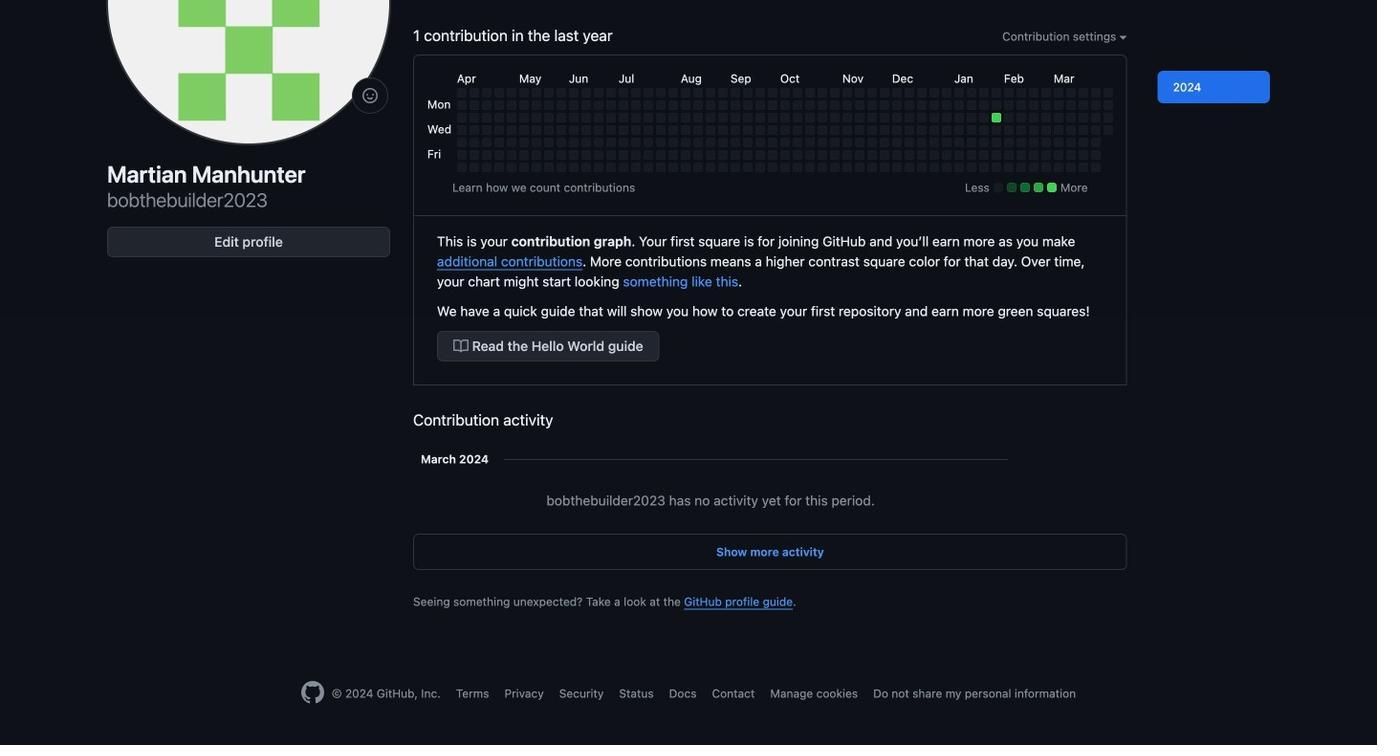 Task type: locate. For each thing, give the bounding box(es) containing it.
change your avatar image
[[107, 0, 390, 144]]

grid
[[424, 67, 1116, 175]]

smiley image
[[362, 88, 378, 103]]

book image
[[453, 339, 469, 354]]

cell
[[457, 88, 467, 98], [469, 88, 479, 98], [482, 88, 491, 98], [494, 88, 504, 98], [507, 88, 516, 98], [519, 88, 529, 98], [532, 88, 541, 98], [544, 88, 554, 98], [556, 88, 566, 98], [569, 88, 578, 98], [581, 88, 591, 98], [594, 88, 603, 98], [606, 88, 616, 98], [619, 88, 628, 98], [631, 88, 641, 98], [643, 88, 653, 98], [656, 88, 665, 98], [668, 88, 678, 98], [681, 88, 690, 98], [693, 88, 703, 98], [706, 88, 715, 98], [718, 88, 728, 98], [731, 88, 740, 98], [743, 88, 753, 98], [755, 88, 765, 98], [768, 88, 777, 98], [780, 88, 790, 98], [793, 88, 802, 98], [805, 88, 815, 98], [818, 88, 827, 98], [830, 88, 840, 98], [842, 88, 852, 98], [855, 88, 864, 98], [867, 88, 877, 98], [880, 88, 889, 98], [892, 88, 902, 98], [905, 88, 914, 98], [917, 88, 927, 98], [929, 88, 939, 98], [942, 88, 951, 98], [954, 88, 964, 98], [967, 88, 976, 98], [979, 88, 989, 98], [992, 88, 1001, 98], [1004, 88, 1014, 98], [1016, 88, 1026, 98], [1029, 88, 1038, 98], [1041, 88, 1051, 98], [1054, 88, 1063, 98], [1066, 88, 1076, 98], [1079, 88, 1088, 98], [1091, 88, 1101, 98], [1103, 88, 1113, 98], [457, 100, 467, 110], [469, 100, 479, 110], [482, 100, 491, 110], [494, 100, 504, 110], [507, 100, 516, 110], [519, 100, 529, 110], [532, 100, 541, 110], [544, 100, 554, 110], [556, 100, 566, 110], [569, 100, 578, 110], [581, 100, 591, 110], [594, 100, 603, 110], [606, 100, 616, 110], [619, 100, 628, 110], [631, 100, 641, 110], [643, 100, 653, 110], [656, 100, 665, 110], [668, 100, 678, 110], [681, 100, 690, 110], [693, 100, 703, 110], [706, 100, 715, 110], [718, 100, 728, 110], [731, 100, 740, 110], [743, 100, 753, 110], [755, 100, 765, 110], [768, 100, 777, 110], [780, 100, 790, 110], [793, 100, 802, 110], [805, 100, 815, 110], [818, 100, 827, 110], [830, 100, 840, 110], [842, 100, 852, 110], [855, 100, 864, 110], [867, 100, 877, 110], [880, 100, 889, 110], [892, 100, 902, 110], [905, 100, 914, 110], [917, 100, 927, 110], [929, 100, 939, 110], [942, 100, 951, 110], [954, 100, 964, 110], [967, 100, 976, 110], [979, 100, 989, 110], [992, 100, 1001, 110], [1004, 100, 1014, 110], [1016, 100, 1026, 110], [1029, 100, 1038, 110], [1041, 100, 1051, 110], [1054, 100, 1063, 110], [1066, 100, 1076, 110], [1079, 100, 1088, 110], [1091, 100, 1101, 110], [1103, 100, 1113, 110], [457, 113, 467, 122], [469, 113, 479, 122], [482, 113, 491, 122], [494, 113, 504, 122], [507, 113, 516, 122], [519, 113, 529, 122], [532, 113, 541, 122], [544, 113, 554, 122], [556, 113, 566, 122], [569, 113, 578, 122], [581, 113, 591, 122], [594, 113, 603, 122], [606, 113, 616, 122], [619, 113, 628, 122], [631, 113, 641, 122], [643, 113, 653, 122], [656, 113, 665, 122], [668, 113, 678, 122], [681, 113, 690, 122], [693, 113, 703, 122], [706, 113, 715, 122], [718, 113, 728, 122], [731, 113, 740, 122], [743, 113, 753, 122], [755, 113, 765, 122], [768, 113, 777, 122], [780, 113, 790, 122], [793, 113, 802, 122], [805, 113, 815, 122], [818, 113, 827, 122], [830, 113, 840, 122], [842, 113, 852, 122], [855, 113, 864, 122], [867, 113, 877, 122], [880, 113, 889, 122], [892, 113, 902, 122], [905, 113, 914, 122], [917, 113, 927, 122], [929, 113, 939, 122], [942, 113, 951, 122], [954, 113, 964, 122], [967, 113, 976, 122], [979, 113, 989, 122], [992, 113, 1001, 122], [1004, 113, 1014, 122], [1016, 113, 1026, 122], [1029, 113, 1038, 122], [1041, 113, 1051, 122], [1054, 113, 1063, 122], [1066, 113, 1076, 122], [1079, 113, 1088, 122], [1091, 113, 1101, 122], [1103, 113, 1113, 122], [457, 125, 467, 135], [469, 125, 479, 135], [482, 125, 491, 135], [494, 125, 504, 135], [507, 125, 516, 135], [519, 125, 529, 135], [532, 125, 541, 135], [544, 125, 554, 135], [556, 125, 566, 135], [569, 125, 578, 135], [581, 125, 591, 135], [594, 125, 603, 135], [606, 125, 616, 135], [619, 125, 628, 135], [631, 125, 641, 135], [643, 125, 653, 135], [656, 125, 665, 135], [668, 125, 678, 135], [681, 125, 690, 135], [693, 125, 703, 135], [706, 125, 715, 135], [718, 125, 728, 135], [731, 125, 740, 135], [743, 125, 753, 135], [755, 125, 765, 135], [768, 125, 777, 135], [780, 125, 790, 135], [793, 125, 802, 135], [805, 125, 815, 135], [818, 125, 827, 135], [830, 125, 840, 135], [842, 125, 852, 135], [855, 125, 864, 135], [867, 125, 877, 135], [880, 125, 889, 135], [892, 125, 902, 135], [905, 125, 914, 135], [917, 125, 927, 135], [929, 125, 939, 135], [942, 125, 951, 135], [954, 125, 964, 135], [967, 125, 976, 135], [979, 125, 989, 135], [992, 125, 1001, 135], [1004, 125, 1014, 135], [1016, 125, 1026, 135], [1029, 125, 1038, 135], [1041, 125, 1051, 135], [1054, 125, 1063, 135], [1066, 125, 1076, 135], [1079, 125, 1088, 135], [1091, 125, 1101, 135], [1103, 125, 1113, 135], [457, 138, 467, 147], [469, 138, 479, 147], [482, 138, 491, 147], [494, 138, 504, 147], [507, 138, 516, 147], [519, 138, 529, 147], [532, 138, 541, 147], [544, 138, 554, 147], [556, 138, 566, 147], [569, 138, 578, 147], [581, 138, 591, 147], [594, 138, 603, 147], [606, 138, 616, 147], [619, 138, 628, 147], [631, 138, 641, 147], [643, 138, 653, 147], [656, 138, 665, 147], [668, 138, 678, 147], [681, 138, 690, 147], [693, 138, 703, 147], [706, 138, 715, 147], [718, 138, 728, 147], [731, 138, 740, 147], [743, 138, 753, 147], [755, 138, 765, 147], [768, 138, 777, 147], [780, 138, 790, 147], [793, 138, 802, 147], [805, 138, 815, 147], [818, 138, 827, 147], [830, 138, 840, 147], [842, 138, 852, 147], [855, 138, 864, 147], [867, 138, 877, 147], [880, 138, 889, 147], [892, 138, 902, 147], [905, 138, 914, 147], [917, 138, 927, 147], [929, 138, 939, 147], [942, 138, 951, 147], [954, 138, 964, 147], [967, 138, 976, 147], [979, 138, 989, 147], [992, 138, 1001, 147], [1004, 138, 1014, 147], [1016, 138, 1026, 147], [1029, 138, 1038, 147], [1041, 138, 1051, 147], [1054, 138, 1063, 147], [1066, 138, 1076, 147], [1079, 138, 1088, 147], [1091, 138, 1101, 147], [457, 150, 467, 160], [469, 150, 479, 160], [482, 150, 491, 160], [494, 150, 504, 160], [507, 150, 516, 160], [519, 150, 529, 160], [532, 150, 541, 160], [544, 150, 554, 160], [556, 150, 566, 160], [569, 150, 578, 160], [581, 150, 591, 160], [594, 150, 603, 160], [606, 150, 616, 160], [619, 150, 628, 160], [631, 150, 641, 160], [643, 150, 653, 160], [656, 150, 665, 160], [668, 150, 678, 160], [681, 150, 690, 160], [693, 150, 703, 160], [706, 150, 715, 160], [718, 150, 728, 160], [731, 150, 740, 160], [743, 150, 753, 160], [755, 150, 765, 160], [768, 150, 777, 160], [780, 150, 790, 160], [793, 150, 802, 160], [805, 150, 815, 160], [818, 150, 827, 160], [830, 150, 840, 160], [842, 150, 852, 160], [855, 150, 864, 160], [867, 150, 877, 160], [880, 150, 889, 160], [892, 150, 902, 160], [905, 150, 914, 160], [917, 150, 927, 160], [929, 150, 939, 160], [942, 150, 951, 160], [954, 150, 964, 160], [967, 150, 976, 160], [979, 150, 989, 160], [992, 150, 1001, 160], [1004, 150, 1014, 160], [1016, 150, 1026, 160], [1029, 150, 1038, 160], [1041, 150, 1051, 160], [1054, 150, 1063, 160], [1066, 150, 1076, 160], [1079, 150, 1088, 160], [1091, 150, 1101, 160], [457, 163, 467, 172], [469, 163, 479, 172], [482, 163, 491, 172], [494, 163, 504, 172], [507, 163, 516, 172], [519, 163, 529, 172], [532, 163, 541, 172], [544, 163, 554, 172], [556, 163, 566, 172], [569, 163, 578, 172], [581, 163, 591, 172], [594, 163, 603, 172], [606, 163, 616, 172], [619, 163, 628, 172], [631, 163, 641, 172], [643, 163, 653, 172], [656, 163, 665, 172], [668, 163, 678, 172], [681, 163, 690, 172], [693, 163, 703, 172], [706, 163, 715, 172], [718, 163, 728, 172], [731, 163, 740, 172], [743, 163, 753, 172], [755, 163, 765, 172], [768, 163, 777, 172], [780, 163, 790, 172], [793, 163, 802, 172], [805, 163, 815, 172], [818, 163, 827, 172], [830, 163, 840, 172], [842, 163, 852, 172], [855, 163, 864, 172], [867, 163, 877, 172], [880, 163, 889, 172], [892, 163, 902, 172], [905, 163, 914, 172], [917, 163, 927, 172], [929, 163, 939, 172], [942, 163, 951, 172], [954, 163, 964, 172], [967, 163, 976, 172], [979, 163, 989, 172], [992, 163, 1001, 172], [1004, 163, 1014, 172], [1016, 163, 1026, 172], [1029, 163, 1038, 172], [1041, 163, 1051, 172], [1054, 163, 1063, 172], [1066, 163, 1076, 172], [1079, 163, 1088, 172], [1091, 163, 1101, 172]]



Task type: vqa. For each thing, say whether or not it's contained in the screenshot.
table IMAGE on the left of the page
no



Task type: describe. For each thing, give the bounding box(es) containing it.
homepage image
[[301, 681, 324, 704]]



